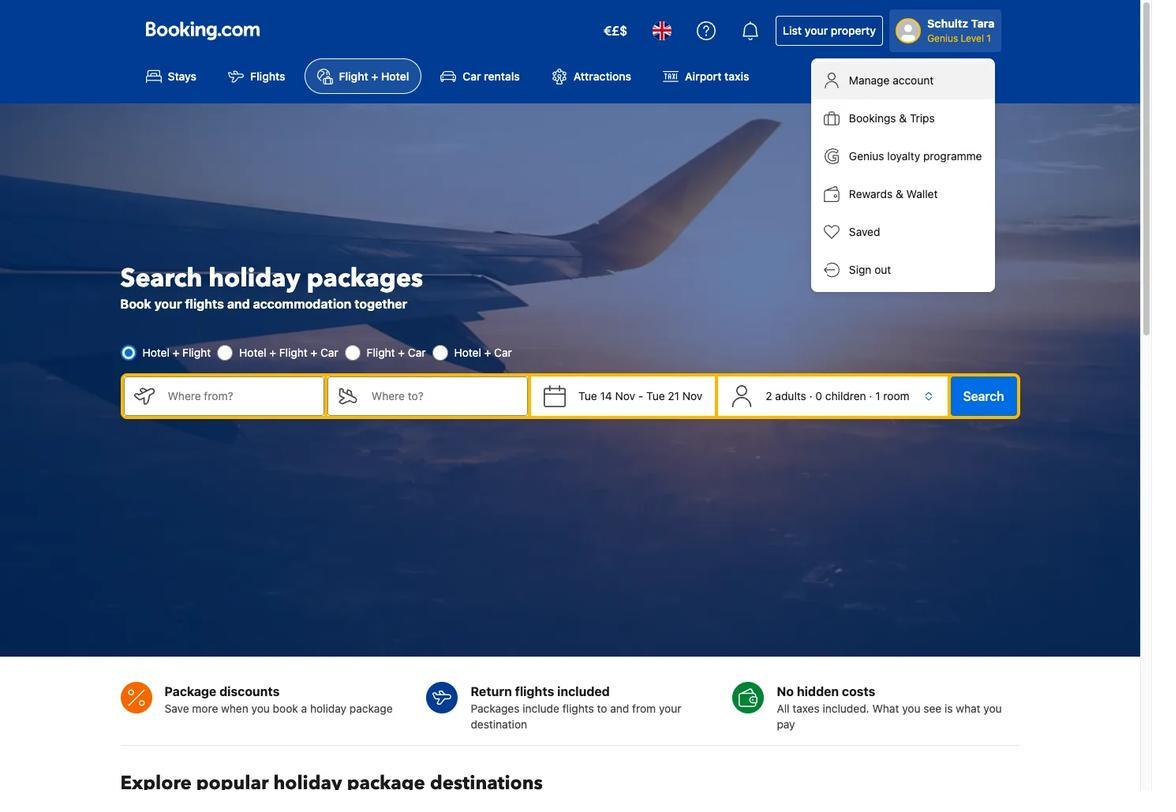 Task type: describe. For each thing, give the bounding box(es) containing it.
your inside list your property link
[[805, 24, 828, 37]]

package discounts save more when you book a holiday package
[[165, 684, 393, 715]]

car rentals
[[463, 70, 520, 83]]

1 nov from the left
[[615, 389, 636, 402]]

taxis
[[725, 70, 750, 83]]

stays link
[[133, 58, 209, 94]]

together
[[355, 297, 408, 311]]

21
[[668, 389, 680, 402]]

rentals
[[484, 70, 520, 83]]

rewards
[[849, 187, 893, 201]]

saved link
[[812, 213, 995, 251]]

rewards & wallet link
[[812, 175, 995, 213]]

0 horizontal spatial 1
[[876, 389, 881, 402]]

€£$ button
[[594, 12, 637, 50]]

more
[[192, 702, 218, 715]]

hotel + flight + car
[[239, 346, 338, 359]]

sign
[[849, 263, 872, 276]]

airport taxis
[[685, 70, 750, 83]]

taxes
[[793, 702, 820, 715]]

-
[[639, 389, 644, 402]]

manage
[[849, 73, 890, 87]]

flights for holiday
[[185, 297, 224, 311]]

list your property
[[783, 24, 876, 37]]

genius loyalty programme
[[849, 149, 983, 163]]

loyalty
[[888, 149, 921, 163]]

what
[[873, 702, 900, 715]]

hotel + flight
[[143, 346, 211, 359]]

children
[[826, 389, 867, 402]]

holiday inside package discounts save more when you book a holiday package
[[310, 702, 347, 715]]

from
[[633, 702, 656, 715]]

+ for hotel + flight + car
[[270, 346, 276, 359]]

tue 14 nov - tue 21 nov
[[579, 389, 703, 402]]

booking.com online hotel reservations image
[[146, 21, 259, 40]]

flight + hotel link
[[304, 58, 422, 94]]

adults
[[776, 389, 807, 402]]

2
[[766, 389, 773, 402]]

tara
[[972, 17, 995, 30]]

hotel + car
[[454, 346, 512, 359]]

book
[[120, 297, 151, 311]]

accommodation
[[253, 297, 352, 311]]

schultz
[[928, 17, 969, 30]]

sign out button
[[812, 251, 995, 289]]

bookings
[[849, 111, 897, 125]]

package
[[350, 702, 393, 715]]

packages
[[307, 261, 423, 296]]

included.
[[823, 702, 870, 715]]

0
[[816, 389, 823, 402]]

bookings & trips
[[849, 111, 935, 125]]

bookings & trips link
[[812, 99, 995, 137]]

€£$
[[604, 24, 628, 38]]

search holiday packages book your flights and accommodation together
[[120, 261, 423, 311]]

holiday inside search holiday packages book your flights and accommodation together
[[209, 261, 301, 296]]

include
[[523, 702, 560, 715]]

attractions link
[[539, 58, 644, 94]]

packages
[[471, 702, 520, 715]]

+ for flight + hotel
[[371, 70, 378, 83]]

hotel for hotel + flight + car
[[239, 346, 267, 359]]

list
[[783, 24, 802, 37]]

included
[[557, 684, 610, 699]]

car rentals link
[[428, 58, 533, 94]]

schultz tara genius level 1
[[928, 17, 995, 44]]

2 · from the left
[[870, 389, 873, 402]]

what
[[956, 702, 981, 715]]

+ for flight + car
[[398, 346, 405, 359]]

2 adults · 0 children · 1 room
[[766, 389, 910, 402]]

discounts
[[220, 684, 280, 699]]

and inside search holiday packages book your flights and accommodation together
[[227, 297, 250, 311]]

flights
[[250, 70, 285, 83]]

when
[[221, 702, 249, 715]]

programme
[[924, 149, 983, 163]]

costs
[[842, 684, 876, 699]]

no
[[777, 684, 794, 699]]

Where from? field
[[155, 376, 324, 416]]

no hidden costs all taxes included. what you see is what you pay
[[777, 684, 1002, 731]]

see
[[924, 702, 942, 715]]

package
[[165, 684, 217, 699]]

pay
[[777, 718, 796, 731]]

destination
[[471, 718, 527, 731]]

flights for flights
[[563, 702, 594, 715]]



Task type: locate. For each thing, give the bounding box(es) containing it.
0 horizontal spatial and
[[227, 297, 250, 311]]

you left the see
[[903, 702, 921, 715]]

1 horizontal spatial 1
[[987, 32, 992, 44]]

2 horizontal spatial flights
[[563, 702, 594, 715]]

out
[[875, 263, 892, 276]]

car
[[463, 70, 481, 83], [321, 346, 338, 359], [408, 346, 426, 359], [494, 346, 512, 359]]

tue
[[579, 389, 597, 402], [647, 389, 665, 402]]

1 left room
[[876, 389, 881, 402]]

search inside search holiday packages book your flights and accommodation together
[[120, 261, 202, 296]]

2 horizontal spatial you
[[984, 702, 1002, 715]]

0 horizontal spatial holiday
[[209, 261, 301, 296]]

manage account link
[[812, 62, 995, 99]]

0 vertical spatial genius
[[928, 32, 959, 44]]

1 horizontal spatial and
[[611, 702, 630, 715]]

1 horizontal spatial holiday
[[310, 702, 347, 715]]

saved
[[849, 225, 881, 238]]

1 horizontal spatial your
[[659, 702, 682, 715]]

14
[[600, 389, 612, 402]]

to
[[597, 702, 608, 715]]

your right the list
[[805, 24, 828, 37]]

hotel for hotel + flight
[[143, 346, 170, 359]]

hidden
[[797, 684, 839, 699]]

1 horizontal spatial you
[[903, 702, 921, 715]]

flight + car
[[367, 346, 426, 359]]

flights
[[185, 297, 224, 311], [515, 684, 554, 699], [563, 702, 594, 715]]

nov
[[615, 389, 636, 402], [683, 389, 703, 402]]

flights down included
[[563, 702, 594, 715]]

and
[[227, 297, 250, 311], [611, 702, 630, 715]]

0 horizontal spatial search
[[120, 261, 202, 296]]

flight + hotel
[[339, 70, 409, 83]]

1
[[987, 32, 992, 44], [876, 389, 881, 402]]

1 vertical spatial and
[[611, 702, 630, 715]]

rewards & wallet
[[849, 187, 938, 201]]

you right the what
[[984, 702, 1002, 715]]

1 horizontal spatial flights
[[515, 684, 554, 699]]

0 vertical spatial flights
[[185, 297, 224, 311]]

genius left loyalty
[[849, 149, 885, 163]]

airport
[[685, 70, 722, 83]]

search for search
[[964, 389, 1005, 403]]

genius inside genius loyalty programme link
[[849, 149, 885, 163]]

trips
[[910, 111, 935, 125]]

1 vertical spatial 1
[[876, 389, 881, 402]]

search button
[[951, 376, 1017, 416]]

search for search holiday packages book your flights and accommodation together
[[120, 261, 202, 296]]

level
[[961, 32, 985, 44]]

your inside search holiday packages book your flights and accommodation together
[[154, 297, 182, 311]]

is
[[945, 702, 953, 715]]

flights up the "include"
[[515, 684, 554, 699]]

&
[[900, 111, 907, 125], [896, 187, 904, 201]]

1 tue from the left
[[579, 389, 597, 402]]

2 vertical spatial your
[[659, 702, 682, 715]]

genius loyalty programme link
[[812, 137, 995, 175]]

+
[[371, 70, 378, 83], [173, 346, 180, 359], [270, 346, 276, 359], [311, 346, 318, 359], [398, 346, 405, 359], [485, 346, 491, 359]]

and right to
[[611, 702, 630, 715]]

flight
[[339, 70, 369, 83], [183, 346, 211, 359], [279, 346, 308, 359], [367, 346, 395, 359]]

1 · from the left
[[810, 389, 813, 402]]

return
[[471, 684, 512, 699]]

0 vertical spatial holiday
[[209, 261, 301, 296]]

1 horizontal spatial genius
[[928, 32, 959, 44]]

search
[[120, 261, 202, 296], [964, 389, 1005, 403]]

1 down the tara
[[987, 32, 992, 44]]

account
[[893, 73, 934, 87]]

sign out
[[849, 263, 892, 276]]

0 horizontal spatial you
[[252, 702, 270, 715]]

search inside search button
[[964, 389, 1005, 403]]

holiday up the 'accommodation'
[[209, 261, 301, 296]]

& left trips
[[900, 111, 907, 125]]

1 vertical spatial flights
[[515, 684, 554, 699]]

you down discounts
[[252, 702, 270, 715]]

a
[[301, 702, 307, 715]]

and inside 'return flights included packages include flights to and from your destination'
[[611, 702, 630, 715]]

save
[[165, 702, 189, 715]]

property
[[831, 24, 876, 37]]

0 horizontal spatial nov
[[615, 389, 636, 402]]

2 you from the left
[[903, 702, 921, 715]]

you inside package discounts save more when you book a holiday package
[[252, 702, 270, 715]]

& left wallet
[[896, 187, 904, 201]]

+ for hotel + flight
[[173, 346, 180, 359]]

genius
[[928, 32, 959, 44], [849, 149, 885, 163]]

2 tue from the left
[[647, 389, 665, 402]]

2 horizontal spatial your
[[805, 24, 828, 37]]

book
[[273, 702, 298, 715]]

flights link
[[216, 58, 298, 94]]

tue left 14 in the right of the page
[[579, 389, 597, 402]]

tue right -
[[647, 389, 665, 402]]

1 horizontal spatial tue
[[647, 389, 665, 402]]

1 you from the left
[[252, 702, 270, 715]]

your right book
[[154, 297, 182, 311]]

all
[[777, 702, 790, 715]]

2 vertical spatial flights
[[563, 702, 594, 715]]

your right from
[[659, 702, 682, 715]]

hotel
[[381, 70, 409, 83], [143, 346, 170, 359], [239, 346, 267, 359], [454, 346, 482, 359]]

0 horizontal spatial your
[[154, 297, 182, 311]]

hotel for hotel + car
[[454, 346, 482, 359]]

·
[[810, 389, 813, 402], [870, 389, 873, 402]]

1 horizontal spatial ·
[[870, 389, 873, 402]]

+ for hotel + car
[[485, 346, 491, 359]]

nov right 21
[[683, 389, 703, 402]]

Where to? field
[[359, 376, 528, 416]]

1 vertical spatial holiday
[[310, 702, 347, 715]]

genius inside schultz tara genius level 1
[[928, 32, 959, 44]]

holiday
[[209, 261, 301, 296], [310, 702, 347, 715]]

1 inside schultz tara genius level 1
[[987, 32, 992, 44]]

genius down schultz
[[928, 32, 959, 44]]

· left 0
[[810, 389, 813, 402]]

1 vertical spatial your
[[154, 297, 182, 311]]

nov left -
[[615, 389, 636, 402]]

0 vertical spatial and
[[227, 297, 250, 311]]

1 vertical spatial search
[[964, 389, 1005, 403]]

0 vertical spatial &
[[900, 111, 907, 125]]

0 vertical spatial search
[[120, 261, 202, 296]]

0 horizontal spatial tue
[[579, 389, 597, 402]]

1 horizontal spatial search
[[964, 389, 1005, 403]]

1 vertical spatial &
[[896, 187, 904, 201]]

list your property link
[[776, 16, 884, 46]]

holiday right a
[[310, 702, 347, 715]]

1 vertical spatial genius
[[849, 149, 885, 163]]

0 vertical spatial your
[[805, 24, 828, 37]]

2 nov from the left
[[683, 389, 703, 402]]

manage account
[[849, 73, 934, 87]]

flights inside search holiday packages book your flights and accommodation together
[[185, 297, 224, 311]]

0 horizontal spatial genius
[[849, 149, 885, 163]]

· right children
[[870, 389, 873, 402]]

stays
[[168, 70, 197, 83]]

& for bookings
[[900, 111, 907, 125]]

and left the 'accommodation'
[[227, 297, 250, 311]]

1 horizontal spatial nov
[[683, 389, 703, 402]]

wallet
[[907, 187, 938, 201]]

0 horizontal spatial ·
[[810, 389, 813, 402]]

0 horizontal spatial flights
[[185, 297, 224, 311]]

room
[[884, 389, 910, 402]]

airport taxis link
[[651, 58, 762, 94]]

flights up hotel + flight
[[185, 297, 224, 311]]

0 vertical spatial 1
[[987, 32, 992, 44]]

return flights included packages include flights to and from your destination
[[471, 684, 682, 731]]

attractions
[[574, 70, 632, 83]]

your inside 'return flights included packages include flights to and from your destination'
[[659, 702, 682, 715]]

your
[[805, 24, 828, 37], [154, 297, 182, 311], [659, 702, 682, 715]]

you
[[252, 702, 270, 715], [903, 702, 921, 715], [984, 702, 1002, 715]]

& for rewards
[[896, 187, 904, 201]]

3 you from the left
[[984, 702, 1002, 715]]



Task type: vqa. For each thing, say whether or not it's contained in the screenshot.


